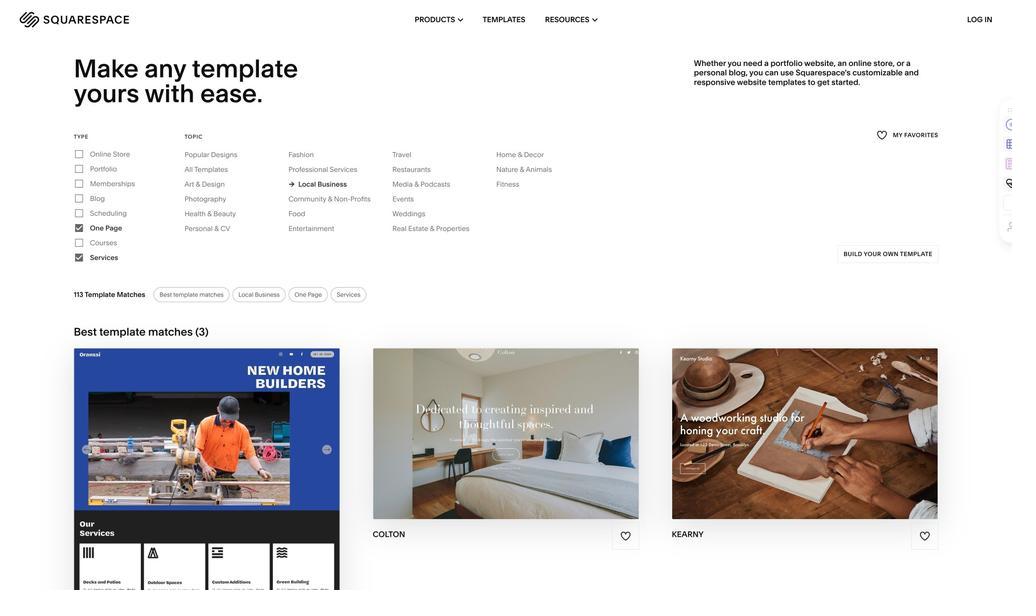 Task type: vqa. For each thing, say whether or not it's contained in the screenshot.
Kearny IMAGE
yes



Task type: describe. For each thing, give the bounding box(es) containing it.
add colton to your favorites list image
[[620, 531, 631, 542]]

oranssi image
[[74, 348, 340, 590]]

kearny image
[[672, 348, 938, 519]]



Task type: locate. For each thing, give the bounding box(es) containing it.
colton image
[[373, 348, 639, 519]]



